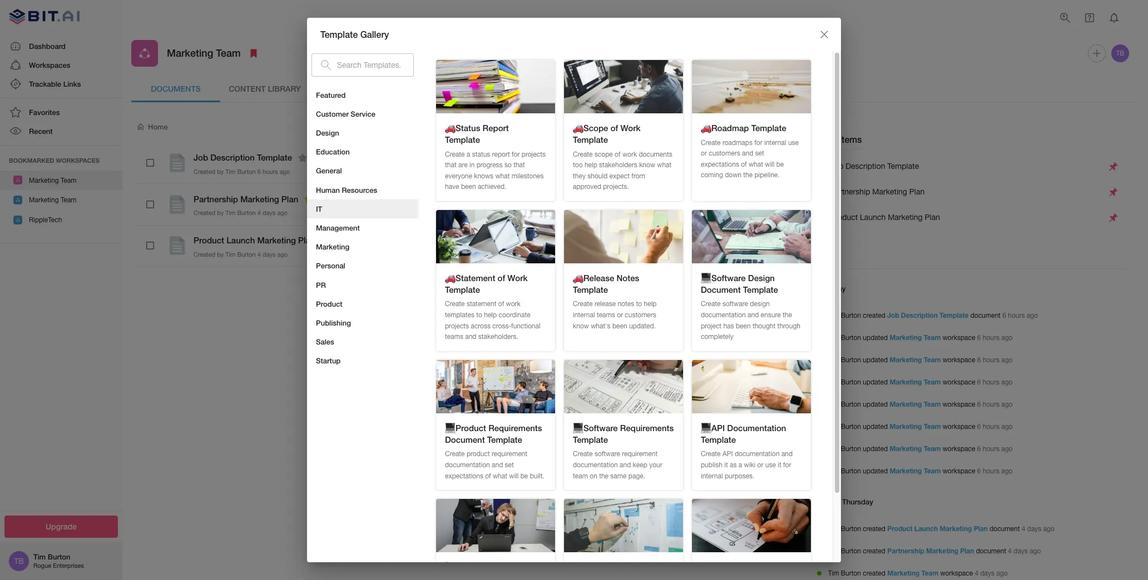 Task type: locate. For each thing, give the bounding box(es) containing it.
document inside tim burton created partnership marketing plan document 4 days ago
[[976, 548, 1006, 555]]

should
[[588, 172, 608, 180]]

description
[[210, 152, 255, 162], [846, 162, 885, 171], [901, 311, 938, 320]]

work for 🚗scope of work template
[[622, 150, 637, 158]]

6
[[257, 168, 261, 175], [1003, 312, 1006, 320], [977, 334, 981, 342], [977, 356, 981, 364], [977, 379, 981, 386], [977, 401, 981, 409], [977, 423, 981, 431], [977, 445, 981, 453], [977, 468, 981, 475]]

product
[[467, 451, 490, 459]]

0 vertical spatial teams
[[597, 312, 615, 319]]

marketing team button down bookmarked workspaces
[[0, 171, 122, 190]]

create for 🚗scope of work template
[[573, 150, 593, 158]]

1 vertical spatial work
[[508, 273, 528, 283]]

software up same
[[595, 451, 620, 459]]

to right notes
[[636, 301, 642, 308]]

template inside 🚗statement of work template
[[445, 285, 480, 295]]

what
[[749, 161, 763, 168], [657, 161, 672, 169], [495, 172, 510, 180], [493, 473, 507, 480]]

report up "report"
[[483, 123, 509, 133]]

0 horizontal spatial for
[[512, 150, 520, 158]]

projects inside create statement of work templates to help coordinate projects across cross-functional teams and stakeholders.
[[445, 322, 469, 330]]

education
[[316, 148, 350, 156]]

1 horizontal spatial 🎨
[[701, 563, 711, 573]]

1 horizontal spatial help
[[585, 161, 597, 169]]

1 horizontal spatial internal
[[701, 473, 723, 480]]

new
[[765, 122, 781, 131]]

1 created from the top
[[863, 312, 885, 320]]

work up coordinate on the bottom left
[[508, 273, 528, 283]]

create inside create a status report for projects that are in progress so that everyone knows what milestones have been achieved.
[[445, 150, 465, 158]]

of up 'down'
[[741, 161, 747, 168]]

create inside create roadmaps for internal use or customers and set expectations of what will be coming down the pipeline.
[[701, 139, 721, 147]]

0 horizontal spatial document
[[445, 435, 485, 445]]

documentation inside "create api documentation and publish it as a wiki or use it for internal purposes."
[[735, 451, 780, 459]]

tim inside the tim burton created job description template document 6 hours ago
[[828, 312, 839, 320]]

create inside create scope of work documents too help stakeholders know what they should expect from approved projects.
[[573, 150, 593, 158]]

remove bookmark image
[[247, 47, 260, 60]]

insights up customer service
[[336, 84, 372, 93]]

work inside "🚗scope of work template"
[[620, 123, 641, 133]]

of inside 🚗statement of work template
[[498, 273, 505, 283]]

software down 💻software design document template at right
[[723, 301, 748, 308]]

job description template down items
[[830, 162, 919, 171]]

0 horizontal spatial a
[[467, 150, 470, 158]]

create inside create software design documentation and ensure the project has been thought through completely
[[701, 301, 721, 308]]

2 by from the top
[[217, 210, 224, 216]]

use left pinned
[[788, 139, 799, 147]]

documentation
[[727, 423, 786, 433]]

0 vertical spatial know
[[639, 161, 655, 169]]

for right "report"
[[512, 150, 520, 158]]

statement
[[467, 301, 496, 308]]

will left built.
[[509, 473, 519, 480]]

1 vertical spatial expectations
[[445, 473, 483, 480]]

what down documents
[[657, 161, 672, 169]]

create inside 'create software requirement documentation and keep your team on the same page.'
[[573, 451, 593, 459]]

1 by from the top
[[217, 168, 224, 175]]

for down create new "button"
[[754, 139, 762, 147]]

1 horizontal spatial software
[[723, 301, 748, 308]]

the up through
[[783, 312, 792, 319]]

or inside "create release notes to help internal teams or customers know what's been updated."
[[617, 312, 623, 319]]

what up pipeline.
[[749, 161, 763, 168]]

to inside create statement of work templates to help coordinate projects across cross-functional teams and stakeholders.
[[476, 312, 482, 319]]

templates
[[445, 312, 474, 319]]

1 horizontal spatial insights
[[808, 254, 840, 264]]

1 horizontal spatial partnership marketing plan
[[830, 188, 925, 196]]

document down 💻product
[[445, 435, 485, 445]]

updated.
[[629, 322, 656, 330]]

🚗statement of work template image
[[436, 210, 555, 264]]

design button
[[307, 123, 418, 143]]

been right what's
[[612, 322, 627, 330]]

gallery
[[360, 29, 389, 39]]

create inside "create api documentation and publish it as a wiki or use it for internal purposes."
[[701, 451, 721, 459]]

the
[[743, 172, 753, 179], [783, 312, 792, 319], [599, 473, 609, 480]]

internal down new
[[764, 139, 786, 147]]

work inside create statement of work templates to help coordinate projects across cross-functional teams and stakeholders.
[[506, 301, 521, 308]]

projects
[[522, 150, 546, 158], [445, 322, 469, 330]]

1 vertical spatial a
[[739, 462, 742, 469]]

🎨 for 🎨 ux research report
[[573, 563, 584, 573]]

2 horizontal spatial for
[[783, 462, 791, 469]]

purposes.
[[725, 473, 755, 480]]

links
[[63, 80, 81, 88]]

2 vertical spatial by
[[217, 251, 224, 258]]

🚗release notes template
[[573, 273, 639, 295]]

1 vertical spatial launch
[[227, 235, 255, 245]]

1 vertical spatial projects
[[445, 322, 469, 330]]

0 vertical spatial projects
[[522, 150, 546, 158]]

create inside create statement of work templates to help coordinate projects across cross-functional teams and stakeholders.
[[445, 301, 465, 308]]

1 vertical spatial to
[[476, 312, 482, 319]]

ux
[[586, 563, 597, 573], [714, 563, 725, 573]]

2 vertical spatial created
[[194, 251, 215, 258]]

help up updated. on the right bottom
[[644, 301, 657, 308]]

work up stakeholders at the right of the page
[[622, 150, 637, 158]]

💻software up 'create software requirement documentation and keep your team on the same page.'
[[573, 423, 618, 433]]

coordinate
[[499, 312, 530, 319]]

been right has
[[736, 322, 751, 330]]

2 vertical spatial the
[[599, 473, 609, 480]]

marketing team button
[[0, 171, 122, 190], [0, 190, 122, 210]]

of right 🚗statement
[[498, 273, 505, 283]]

template inside '🚗status report template'
[[445, 135, 480, 145]]

report right research
[[638, 563, 665, 573]]

🚗release
[[573, 273, 614, 283]]

or
[[701, 150, 707, 158], [617, 312, 623, 319], [757, 462, 763, 469]]

create left product
[[445, 451, 465, 459]]

completely
[[701, 333, 734, 341]]

or inside "create api documentation and publish it as a wiki or use it for internal purposes."
[[757, 462, 763, 469]]

0 horizontal spatial design
[[316, 129, 339, 137]]

6 updated from the top
[[863, 445, 888, 453]]

🎨 left test
[[701, 563, 711, 573]]

0 vertical spatial help
[[585, 161, 597, 169]]

that left are
[[445, 161, 457, 169]]

requirement inside 'create software requirement documentation and keep your team on the same page.'
[[622, 451, 658, 459]]

plan inside product launch marketing plan link
[[925, 213, 940, 222]]

ux inside button
[[714, 563, 725, 573]]

document inside 💻software design document template
[[701, 285, 741, 295]]

ux for research
[[586, 563, 597, 573]]

and down documentation
[[782, 451, 793, 459]]

from
[[632, 172, 645, 180]]

as
[[730, 462, 737, 469]]

bookmarked workspaces
[[9, 157, 100, 164]]

📞 issue tracker image
[[436, 500, 555, 553]]

burton inside tim burton created product launch marketing plan document 4 days ago
[[841, 525, 861, 533]]

0 vertical spatial by
[[217, 168, 224, 175]]

0 horizontal spatial partnership
[[194, 194, 238, 204]]

create up publish
[[701, 451, 721, 459]]

ago inside tim burton created partnership marketing plan document 4 days ago
[[1030, 548, 1041, 555]]

software
[[723, 301, 748, 308], [595, 451, 620, 459]]

template gallery dialog
[[307, 18, 841, 581]]

0 horizontal spatial customers
[[625, 312, 656, 319]]

created for job
[[863, 312, 885, 320]]

and inside 'create software requirement documentation and keep your team on the same page.'
[[620, 462, 631, 469]]

publish
[[701, 462, 723, 469]]

2 horizontal spatial partnership
[[887, 547, 924, 555]]

2 created from the top
[[863, 525, 885, 533]]

ensure
[[761, 312, 781, 319]]

partnership marketing plan
[[830, 188, 925, 196], [194, 194, 298, 204]]

🎨 left research
[[573, 563, 584, 573]]

2 horizontal spatial internal
[[764, 139, 786, 147]]

4 inside tim burton created partnership marketing plan document 4 days ago
[[1008, 548, 1012, 555]]

1 horizontal spatial will
[[765, 161, 775, 168]]

create for 🚗statement of work template
[[445, 301, 465, 308]]

requirements up 'create product requirement documentation and set expectations of what will be built.'
[[489, 423, 542, 433]]

been inside create a status report for projects that are in progress so that everyone knows what milestones have been achieved.
[[461, 183, 476, 191]]

it right wiki
[[778, 462, 781, 469]]

0 vertical spatial tb
[[1116, 50, 1125, 57]]

create release notes to help internal teams or customers know what's been updated.
[[573, 301, 657, 330]]

projects down templates
[[445, 322, 469, 330]]

know left what's
[[573, 322, 589, 330]]

create for 🚗status report template
[[445, 150, 465, 158]]

work inside 🚗statement of work template
[[508, 273, 528, 283]]

teams down templates
[[445, 333, 463, 341]]

expectations up coming at the top right of the page
[[701, 161, 739, 168]]

for inside "create api documentation and publish it as a wiki or use it for internal purposes."
[[783, 462, 791, 469]]

partnership down items
[[830, 188, 870, 196]]

1 requirement from the left
[[492, 451, 527, 459]]

notes right 'session'
[[778, 563, 801, 573]]

human
[[316, 186, 340, 194]]

requirements inside 💻product requirements document template
[[489, 423, 542, 433]]

by for partnership
[[217, 210, 224, 216]]

0 horizontal spatial notes
[[617, 273, 639, 283]]

1 ux from the left
[[586, 563, 597, 573]]

by
[[217, 168, 224, 175], [217, 210, 224, 216], [217, 251, 224, 258]]

documentation up has
[[701, 312, 746, 319]]

set up pipeline.
[[755, 150, 764, 158]]

1 horizontal spatial teams
[[597, 312, 615, 319]]

notes inside button
[[778, 563, 801, 573]]

1 horizontal spatial product launch marketing plan
[[830, 213, 940, 222]]

featured button
[[307, 85, 418, 104]]

design
[[316, 129, 339, 137], [748, 273, 775, 283]]

and down 💻product requirements document template
[[492, 462, 503, 469]]

that right so
[[514, 161, 525, 169]]

software for document
[[723, 301, 748, 308]]

2 ux from the left
[[714, 563, 725, 573]]

what inside 'create product requirement documentation and set expectations of what will be built.'
[[493, 473, 507, 480]]

0 vertical spatial job description template link
[[813, 160, 1105, 174]]

in
[[470, 161, 475, 169]]

1 horizontal spatial design
[[748, 273, 775, 283]]

0 horizontal spatial requirements
[[489, 423, 542, 433]]

remove favorite image
[[319, 234, 332, 247]]

2 horizontal spatial or
[[757, 462, 763, 469]]

1 horizontal spatial the
[[743, 172, 753, 179]]

issue
[[458, 563, 478, 573]]

a right as
[[739, 462, 742, 469]]

create up are
[[445, 150, 465, 158]]

1 horizontal spatial know
[[639, 161, 655, 169]]

create up project
[[701, 301, 721, 308]]

partnership down created by tim burton 6 hours ago
[[194, 194, 238, 204]]

2 tim burton updated marketing team workspace 6 hours ago from the top
[[828, 356, 1013, 364]]

or down notes
[[617, 312, 623, 319]]

to up across
[[476, 312, 482, 319]]

1 vertical spatial teams
[[445, 333, 463, 341]]

created for partnership
[[863, 548, 885, 555]]

0 vertical spatial internal
[[764, 139, 786, 147]]

create down 🚗roadmap
[[701, 139, 721, 147]]

help
[[585, 161, 597, 169], [644, 301, 657, 308], [484, 312, 497, 319]]

internal down publish
[[701, 473, 723, 480]]

requirement up keep
[[622, 451, 658, 459]]

0 horizontal spatial 🎨
[[573, 563, 584, 573]]

0 vertical spatial created
[[194, 168, 215, 175]]

home link
[[136, 122, 168, 132]]

0 vertical spatial document
[[701, 285, 741, 295]]

will up pipeline.
[[765, 161, 775, 168]]

1 vertical spatial 💻software
[[573, 423, 618, 433]]

create for 🚗release notes template
[[573, 301, 593, 308]]

0 horizontal spatial requirement
[[492, 451, 527, 459]]

use inside "create api documentation and publish it as a wiki or use it for internal purposes."
[[765, 462, 776, 469]]

requirements inside 💻software requirements template
[[620, 423, 674, 433]]

💻software requirements template image
[[564, 360, 683, 414]]

launch
[[860, 213, 886, 222], [227, 235, 255, 245], [914, 525, 938, 533]]

2 requirements from the left
[[620, 423, 674, 433]]

0 vertical spatial a
[[467, 150, 470, 158]]

what left built.
[[493, 473, 507, 480]]

1 horizontal spatial to
[[636, 301, 642, 308]]

and inside create roadmaps for internal use or customers and set expectations of what will be coming down the pipeline.
[[742, 150, 753, 158]]

help down statement
[[484, 312, 497, 319]]

recent button
[[0, 122, 122, 141]]

report inside button
[[638, 563, 665, 573]]

1 vertical spatial product launch marketing plan link
[[887, 525, 988, 533]]

partnership inside partnership marketing plan 'link'
[[830, 188, 870, 196]]

work
[[620, 123, 641, 133], [508, 273, 528, 283]]

sales button
[[307, 333, 418, 352]]

partnership marketing plan inside 'link'
[[830, 188, 925, 196]]

1 horizontal spatial been
[[612, 322, 627, 330]]

🚗statement
[[445, 273, 495, 283]]

resources
[[342, 186, 377, 194]]

0 horizontal spatial software
[[595, 451, 620, 459]]

approved
[[573, 183, 601, 191]]

1 horizontal spatial set
[[755, 150, 764, 158]]

2 vertical spatial internal
[[701, 473, 723, 480]]

and up same
[[620, 462, 631, 469]]

created by tim burton 4 days ago
[[194, 210, 288, 216], [194, 251, 288, 258]]

the inside create roadmaps for internal use or customers and set expectations of what will be coming down the pipeline.
[[743, 172, 753, 179]]

stakeholders
[[599, 161, 637, 169]]

1 vertical spatial created by tim burton 4 days ago
[[194, 251, 288, 258]]

know down documents
[[639, 161, 655, 169]]

document inside 💻product requirements document template
[[445, 435, 485, 445]]

document up has
[[701, 285, 741, 295]]

1 horizontal spatial work
[[620, 123, 641, 133]]

milestones
[[512, 172, 544, 180]]

1 requirements from the left
[[489, 423, 542, 433]]

1 vertical spatial or
[[617, 312, 623, 319]]

1 horizontal spatial projects
[[522, 150, 546, 158]]

tb inside tb button
[[1116, 50, 1125, 57]]

tb
[[1116, 50, 1125, 57], [14, 557, 24, 566]]

and down design
[[748, 312, 759, 319]]

content library link
[[220, 76, 309, 102]]

💻software design document template image
[[692, 210, 811, 264]]

use
[[788, 139, 799, 147], [765, 462, 776, 469]]

Search Templates... search field
[[337, 53, 414, 77]]

customers up updated. on the right bottom
[[625, 312, 656, 319]]

0 horizontal spatial projects
[[445, 322, 469, 330]]

of up stakeholders at the right of the page
[[615, 150, 621, 158]]

tab list containing documents
[[131, 76, 1131, 102]]

it left as
[[724, 462, 728, 469]]

product button
[[307, 295, 418, 314]]

3 created from the top
[[194, 251, 215, 258]]

0 horizontal spatial product launch marketing plan
[[194, 235, 315, 245]]

template inside "🚗scope of work template"
[[573, 135, 608, 145]]

work up documents
[[620, 123, 641, 133]]

0 horizontal spatial work
[[508, 273, 528, 283]]

pipeline.
[[755, 172, 780, 179]]

functional
[[511, 322, 540, 330]]

what inside create roadmaps for internal use or customers and set expectations of what will be coming down the pipeline.
[[749, 161, 763, 168]]

1 vertical spatial notes
[[778, 563, 801, 573]]

0 horizontal spatial know
[[573, 322, 589, 330]]

research
[[600, 563, 636, 573]]

1 horizontal spatial tb
[[1116, 50, 1125, 57]]

use right wiki
[[765, 462, 776, 469]]

1 vertical spatial will
[[509, 473, 519, 480]]

insights up "today"
[[808, 254, 840, 264]]

🚗roadmap template image
[[692, 60, 811, 114]]

marketing team up "rippletech"
[[29, 196, 77, 204]]

product launch marketing plan
[[830, 213, 940, 222], [194, 235, 315, 245]]

1 vertical spatial partnership marketing plan link
[[887, 547, 974, 555]]

tb button
[[1110, 43, 1131, 64]]

job description template up created by tim burton 6 hours ago
[[194, 152, 292, 162]]

insights link
[[309, 76, 398, 102]]

and down across
[[465, 333, 476, 341]]

the right on
[[599, 473, 609, 480]]

teams
[[597, 312, 615, 319], [445, 333, 463, 341]]

1 🎨 from the left
[[573, 563, 584, 573]]

teams inside "create release notes to help internal teams or customers know what's been updated."
[[597, 312, 615, 319]]

created for product
[[863, 525, 885, 533]]

document for 💻software design document template
[[701, 285, 741, 295]]

3 created from the top
[[863, 548, 885, 555]]

that
[[445, 161, 457, 169], [514, 161, 525, 169]]

0 vertical spatial the
[[743, 172, 753, 179]]

4 created from the top
[[863, 570, 885, 578]]

have
[[445, 183, 459, 191]]

projects up milestones
[[522, 150, 546, 158]]

documentation up on
[[573, 462, 618, 469]]

create up roadmaps
[[739, 122, 763, 131]]

2 it from the left
[[778, 462, 781, 469]]

1 created from the top
[[194, 168, 215, 175]]

created for marketing
[[863, 570, 885, 578]]

template inside 💻api documentation template
[[701, 435, 736, 445]]

create for 💻api documentation template
[[701, 451, 721, 459]]

💻software inside 💻software requirements template
[[573, 423, 618, 433]]

6 tim burton updated marketing team workspace 6 hours ago from the top
[[828, 445, 1013, 453]]

2 requirement from the left
[[622, 451, 658, 459]]

2 created by tim burton 4 days ago from the top
[[194, 251, 288, 258]]

for right wiki
[[783, 462, 791, 469]]

software inside 'create software requirement documentation and keep your team on the same page.'
[[595, 451, 620, 459]]

for inside create roadmaps for internal use or customers and set expectations of what will be coming down the pipeline.
[[754, 139, 762, 147]]

be left built.
[[521, 473, 528, 480]]

work for 🚗statement of work template
[[506, 301, 521, 308]]

customers down roadmaps
[[709, 150, 740, 158]]

projects.
[[603, 183, 629, 191]]

documentation up wiki
[[735, 451, 780, 459]]

0 horizontal spatial or
[[617, 312, 623, 319]]

hours inside the tim burton created job description template document 6 hours ago
[[1008, 312, 1025, 320]]

3 by from the top
[[217, 251, 224, 258]]

0 vertical spatial created by tim burton 4 days ago
[[194, 210, 288, 216]]

and down roadmaps
[[742, 150, 753, 158]]

marketing team link
[[890, 334, 941, 342], [890, 356, 941, 364], [890, 378, 941, 386], [890, 400, 941, 409], [890, 423, 941, 431], [890, 445, 941, 453], [890, 467, 941, 475], [887, 569, 939, 578]]

or right wiki
[[757, 462, 763, 469]]

4 inside tim burton created marketing team workspace 4 days ago
[[975, 570, 979, 578]]

1 horizontal spatial it
[[778, 462, 781, 469]]

0 horizontal spatial the
[[599, 473, 609, 480]]

set down 💻product requirements document template
[[505, 462, 514, 469]]

scope
[[595, 150, 613, 158]]

publishing button
[[307, 314, 418, 333]]

requirements up keep
[[620, 423, 674, 433]]

create inside 'create product requirement documentation and set expectations of what will be built.'
[[445, 451, 465, 459]]

2 vertical spatial launch
[[914, 525, 938, 533]]

template inside job description template link
[[887, 162, 919, 171]]

1 updated from the top
[[863, 334, 888, 342]]

0 horizontal spatial ux
[[586, 563, 597, 573]]

documentation inside 'create software requirement documentation and keep your team on the same page.'
[[573, 462, 618, 469]]

created for partnership
[[194, 210, 215, 216]]

create for 💻software design document template
[[701, 301, 721, 308]]

1 horizontal spatial description
[[846, 162, 885, 171]]

partnership marketing plan link
[[813, 186, 1105, 199], [887, 547, 974, 555]]

stakeholders.
[[478, 333, 518, 341]]

the right 'down'
[[743, 172, 753, 179]]

tab list
[[131, 76, 1131, 102]]

it button
[[307, 200, 418, 219]]

1 horizontal spatial requirement
[[622, 451, 658, 459]]

ux inside button
[[586, 563, 597, 573]]

work up coordinate on the bottom left
[[506, 301, 521, 308]]

2 vertical spatial document
[[976, 548, 1006, 555]]

notes up notes
[[617, 273, 639, 283]]

0 horizontal spatial set
[[505, 462, 514, 469]]

partnership up tim burton created marketing team workspace 4 days ago
[[887, 547, 924, 555]]

create up too
[[573, 150, 593, 158]]

0 horizontal spatial description
[[210, 152, 255, 162]]

1 created by tim burton 4 days ago from the top
[[194, 210, 288, 216]]

1 horizontal spatial job description template
[[830, 162, 919, 171]]

1 vertical spatial by
[[217, 210, 224, 216]]

2 vertical spatial for
[[783, 462, 791, 469]]

marketing team up documents
[[167, 47, 241, 59]]

help for 🚗statement of work template
[[484, 312, 497, 319]]

💻software for document
[[701, 273, 746, 283]]

0 vertical spatial to
[[636, 301, 642, 308]]

marketing team down bookmarked workspaces
[[29, 177, 77, 184]]

1 horizontal spatial expectations
[[701, 161, 739, 168]]

1 vertical spatial insights
[[808, 254, 840, 264]]

1 vertical spatial document
[[990, 525, 1020, 533]]

2 marketing team button from the top
[[0, 190, 122, 210]]

status
[[472, 150, 490, 158]]

0 horizontal spatial job
[[194, 152, 208, 162]]

2 🎨 from the left
[[701, 563, 711, 573]]

of down product
[[485, 473, 491, 480]]

internal up what's
[[573, 312, 595, 319]]

create up team
[[573, 451, 593, 459]]

0 vertical spatial partnership marketing plan link
[[813, 186, 1105, 199]]

been down everyone at the left top of page
[[461, 183, 476, 191]]

1 vertical spatial the
[[783, 312, 792, 319]]

what down so
[[495, 172, 510, 180]]

a up the in
[[467, 150, 470, 158]]

create up templates
[[445, 301, 465, 308]]

💻software up has
[[701, 273, 746, 283]]

🎨 ux research report
[[573, 563, 665, 573]]

human resources button
[[307, 181, 418, 200]]

0 horizontal spatial teams
[[445, 333, 463, 341]]

0 vertical spatial be
[[776, 161, 784, 168]]

🎨 inside button
[[573, 563, 584, 573]]

created inside tim burton created product launch marketing plan document 4 days ago
[[863, 525, 885, 533]]

template gallery
[[320, 29, 389, 39]]

report
[[483, 123, 509, 133], [638, 563, 665, 573]]

documentation down product
[[445, 462, 490, 469]]

0 vertical spatial customers
[[709, 150, 740, 158]]

session
[[746, 563, 776, 573]]

api
[[723, 451, 733, 459]]

partnership
[[830, 188, 870, 196], [194, 194, 238, 204], [887, 547, 924, 555]]

marketing team button up "rippletech"
[[0, 190, 122, 210]]

release
[[595, 301, 616, 308]]

design up design
[[748, 273, 775, 283]]

be up pipeline.
[[776, 161, 784, 168]]

documentation for 💻software requirements template
[[573, 462, 618, 469]]

been inside "create release notes to help internal teams or customers know what's been updated."
[[612, 322, 627, 330]]

of right 🚗scope
[[611, 123, 618, 133]]

0 vertical spatial use
[[788, 139, 799, 147]]

of inside create statement of work templates to help coordinate projects across cross-functional teams and stakeholders.
[[498, 301, 504, 308]]

1 vertical spatial for
[[512, 150, 520, 158]]

1 vertical spatial report
[[638, 563, 665, 573]]

💻api documentation template
[[701, 423, 786, 445]]

documentation inside 'create product requirement documentation and set expectations of what will be built.'
[[445, 462, 490, 469]]

2 created from the top
[[194, 210, 215, 216]]

1 vertical spatial be
[[521, 473, 528, 480]]

keep
[[633, 462, 647, 469]]

0 vertical spatial 💻software
[[701, 273, 746, 283]]

for inside create a status report for projects that are in progress so that everyone knows what milestones have been achieved.
[[512, 150, 520, 158]]



Task type: describe. For each thing, give the bounding box(es) containing it.
design
[[750, 301, 770, 308]]

📞 issue tracker
[[445, 563, 509, 573]]

know inside create scope of work documents too help stakeholders know what they should expect from approved projects.
[[639, 161, 655, 169]]

items
[[839, 134, 862, 145]]

projects inside create a status report for projects that are in progress so that everyone knows what milestones have been achieved.
[[522, 150, 546, 158]]

what inside create scope of work documents too help stakeholders know what they should expect from approved projects.
[[657, 161, 672, 169]]

has
[[723, 322, 734, 330]]

🚗release notes template image
[[564, 210, 683, 264]]

so
[[504, 161, 512, 169]]

what inside create a status report for projects that are in progress so that everyone knows what milestones have been achieved.
[[495, 172, 510, 180]]

know inside "create release notes to help internal teams or customers know what's been updated."
[[573, 322, 589, 330]]

upgrade
[[46, 522, 77, 532]]

create for 🚗roadmap template
[[701, 139, 721, 147]]

💻api
[[701, 423, 725, 433]]

wiki
[[744, 462, 756, 469]]

🎨 for 🎨 ux test session notes
[[701, 563, 711, 573]]

tim burton created partnership marketing plan document 4 days ago
[[828, 547, 1041, 555]]

5 tim burton updated marketing team workspace 6 hours ago from the top
[[828, 423, 1013, 431]]

5 updated from the top
[[863, 423, 888, 431]]

📞
[[445, 563, 456, 573]]

4 inside tim burton created product launch marketing plan document 4 days ago
[[1022, 525, 1025, 533]]

work for 🚗statement of work template
[[508, 273, 528, 283]]

created for product
[[194, 251, 215, 258]]

pinned items
[[808, 134, 862, 145]]

🚗status report template image
[[436, 60, 555, 114]]

0 horizontal spatial launch
[[227, 235, 255, 245]]

test
[[728, 563, 743, 573]]

documentation for 💻product requirements document template
[[445, 462, 490, 469]]

expectations inside 'create product requirement documentation and set expectations of what will be built.'
[[445, 473, 483, 480]]

7 updated from the top
[[863, 468, 888, 475]]

too
[[573, 161, 583, 169]]

🚗status
[[445, 123, 480, 133]]

enterprises
[[53, 563, 84, 570]]

days inside tim burton created partnership marketing plan document 4 days ago
[[1014, 548, 1028, 555]]

burton inside the tim burton created job description template document 6 hours ago
[[841, 312, 861, 320]]

and inside "create api documentation and publish it as a wiki or use it for internal purposes."
[[782, 451, 793, 459]]

requirements for 💻product requirements document template
[[489, 423, 542, 433]]

document for job description template
[[971, 312, 1001, 320]]

software for template
[[595, 451, 620, 459]]

rogue
[[33, 563, 51, 570]]

create product requirement documentation and set expectations of what will be built.
[[445, 451, 545, 480]]

workspaces
[[29, 61, 70, 69]]

created by tim burton 4 days ago for launch
[[194, 251, 288, 258]]

across
[[471, 322, 491, 330]]

create software design documentation and ensure the project has been thought through completely
[[701, 301, 800, 341]]

library
[[268, 84, 301, 93]]

documents
[[151, 84, 201, 93]]

and inside create software design documentation and ensure the project has been thought through completely
[[748, 312, 759, 319]]

will inside create roadmaps for internal use or customers and set expectations of what will be coming down the pipeline.
[[765, 161, 775, 168]]

content library
[[229, 84, 301, 93]]

ago inside the tim burton created job description template document 6 hours ago
[[1027, 312, 1038, 320]]

design inside button
[[316, 129, 339, 137]]

documents
[[639, 150, 672, 158]]

notes
[[618, 301, 634, 308]]

dashboard
[[29, 41, 66, 50]]

report inside '🚗status report template'
[[483, 123, 509, 133]]

7 tim burton updated marketing team workspace 6 hours ago from the top
[[828, 467, 1013, 475]]

create for 💻product requirements document template
[[445, 451, 465, 459]]

project
[[701, 322, 722, 330]]

roadmaps
[[723, 139, 753, 147]]

of inside create scope of work documents too help stakeholders know what they should expect from approved projects.
[[615, 150, 621, 158]]

1 vertical spatial tb
[[14, 557, 24, 566]]

work for 🚗scope of work template
[[620, 123, 641, 133]]

of inside "🚗scope of work template"
[[611, 123, 618, 133]]

customers inside "create release notes to help internal teams or customers know what's been updated."
[[625, 312, 656, 319]]

1 vertical spatial job description template link
[[887, 311, 969, 320]]

through
[[777, 322, 800, 330]]

1 it from the left
[[724, 462, 728, 469]]

the inside 'create software requirement documentation and keep your team on the same page.'
[[599, 473, 609, 480]]

built.
[[530, 473, 545, 480]]

template inside 💻software requirements template
[[573, 435, 608, 445]]

same
[[610, 473, 627, 480]]

2 horizontal spatial launch
[[914, 525, 938, 533]]

3 updated from the top
[[863, 379, 888, 386]]

1 marketing team button from the top
[[0, 171, 122, 190]]

internal inside create roadmaps for internal use or customers and set expectations of what will be coming down the pipeline.
[[764, 139, 786, 147]]

are
[[458, 161, 468, 169]]

marketing inside partnership marketing plan 'link'
[[872, 188, 907, 196]]

💻software design document template
[[701, 273, 778, 295]]

design inside 💻software design document template
[[748, 273, 775, 283]]

be inside create roadmaps for internal use or customers and set expectations of what will be coming down the pipeline.
[[776, 161, 784, 168]]

and inside create statement of work templates to help coordinate projects across cross-functional teams and stakeholders.
[[465, 333, 476, 341]]

customer
[[316, 109, 349, 118]]

content
[[229, 84, 266, 93]]

knows
[[474, 172, 493, 180]]

internal inside "create api documentation and publish it as a wiki or use it for internal purposes."
[[701, 473, 723, 480]]

0 horizontal spatial job description template
[[194, 152, 292, 162]]

the inside create software design documentation and ensure the project has been thought through completely
[[783, 312, 792, 319]]

🎨 ux test session notes image
[[692, 500, 811, 553]]

create new
[[739, 122, 781, 131]]

document for partnership marketing plan
[[976, 548, 1006, 555]]

trackable
[[29, 80, 61, 88]]

💻api documentation template image
[[692, 360, 811, 414]]

or inside create roadmaps for internal use or customers and set expectations of what will be coming down the pipeline.
[[701, 150, 707, 158]]

startup button
[[307, 352, 418, 371]]

2 vertical spatial marketing team
[[29, 196, 77, 204]]

thought
[[753, 322, 776, 330]]

create a status report for projects that are in progress so that everyone knows what milestones have been achieved.
[[445, 150, 546, 191]]

team
[[573, 473, 588, 480]]

rippletech
[[29, 216, 62, 224]]

trackable links button
[[0, 75, 122, 94]]

1 horizontal spatial launch
[[860, 213, 886, 222]]

and inside 'create product requirement documentation and set expectations of what will be built.'
[[492, 462, 503, 469]]

1 horizontal spatial job
[[830, 162, 843, 171]]

by for product
[[217, 251, 224, 258]]

personal button
[[307, 257, 418, 276]]

🚗statement of work template
[[445, 273, 528, 295]]

📞 issue tracker button
[[436, 500, 555, 581]]

report
[[492, 150, 510, 158]]

down
[[725, 172, 741, 179]]

general button
[[307, 162, 418, 181]]

documents link
[[131, 76, 220, 102]]

create inside "button"
[[739, 122, 763, 131]]

be inside 'create product requirement documentation and set expectations of what will be built.'
[[521, 473, 528, 480]]

of inside 'create product requirement documentation and set expectations of what will be built.'
[[485, 473, 491, 480]]

ago inside tim burton created marketing team workspace 4 days ago
[[996, 570, 1008, 578]]

help inside "create release notes to help internal teams or customers know what's been updated."
[[644, 301, 657, 308]]

document for 💻product requirements document template
[[445, 435, 485, 445]]

🎨 ux research report image
[[564, 500, 683, 553]]

favorites button
[[0, 103, 122, 122]]

featured
[[316, 90, 346, 99]]

template inside 💻software design document template
[[743, 285, 778, 295]]

days inside tim burton created product launch marketing plan document 4 days ago
[[1027, 525, 1042, 533]]

product inside button
[[316, 300, 342, 309]]

of inside create roadmaps for internal use or customers and set expectations of what will be coming down the pipeline.
[[741, 161, 747, 168]]

management button
[[307, 219, 418, 238]]

template inside 🚗release notes template
[[573, 285, 608, 295]]

will inside 'create product requirement documentation and set expectations of what will be built.'
[[509, 473, 519, 480]]

management
[[316, 224, 360, 232]]

1 tim burton updated marketing team workspace 6 hours ago from the top
[[828, 334, 1013, 342]]

💻software for template
[[573, 423, 618, 433]]

pr button
[[307, 276, 418, 295]]

template inside 💻product requirements document template
[[487, 435, 522, 445]]

3 tim burton updated marketing team workspace 6 hours ago from the top
[[828, 378, 1013, 386]]

2 horizontal spatial job
[[887, 311, 899, 320]]

days inside tim burton created marketing team workspace 4 days ago
[[980, 570, 995, 578]]

upgrade button
[[4, 516, 118, 538]]

tim burton rogue enterprises
[[33, 553, 84, 570]]

trackable links
[[29, 80, 81, 88]]

6 inside the tim burton created job description template document 6 hours ago
[[1003, 312, 1006, 320]]

your
[[649, 462, 662, 469]]

tim inside tim burton created marketing team workspace 4 days ago
[[828, 570, 839, 578]]

notes inside 🚗release notes template
[[617, 273, 639, 283]]

plan inside partnership marketing plan 'link'
[[909, 188, 925, 196]]

2 that from the left
[[514, 161, 525, 169]]

cross-
[[492, 322, 511, 330]]

burton inside tim burton created marketing team workspace 4 days ago
[[841, 570, 861, 578]]

today
[[826, 284, 846, 293]]

document inside tim burton created product launch marketing plan document 4 days ago
[[990, 525, 1020, 533]]

create scope of work documents too help stakeholders know what they should expect from approved projects.
[[573, 150, 672, 191]]

0 vertical spatial marketing team
[[167, 47, 241, 59]]

workspace inside tim burton created marketing team workspace 4 days ago
[[940, 570, 973, 578]]

tim inside tim burton created product launch marketing plan document 4 days ago
[[828, 525, 839, 533]]

marketing inside marketing button
[[316, 243, 349, 252]]

a inside create a status report for projects that are in progress so that everyone knows what milestones have been achieved.
[[467, 150, 470, 158]]

burton inside tim burton rogue enterprises
[[48, 553, 70, 562]]

requirements for 💻software requirements template
[[620, 423, 674, 433]]

tim burton created job description template document 6 hours ago
[[828, 311, 1038, 320]]

set inside create roadmaps for internal use or customers and set expectations of what will be coming down the pipeline.
[[755, 150, 764, 158]]

tim inside tim burton rogue enterprises
[[33, 553, 46, 562]]

last thursday
[[826, 498, 873, 507]]

set inside 'create product requirement documentation and set expectations of what will be built.'
[[505, 462, 514, 469]]

1 that from the left
[[445, 161, 457, 169]]

🚗scope of work template image
[[564, 60, 683, 114]]

settings
[[424, 84, 462, 93]]

requirement for template
[[622, 451, 658, 459]]

customer service button
[[307, 104, 418, 123]]

teams inside create statement of work templates to help coordinate projects across cross-functional teams and stakeholders.
[[445, 333, 463, 341]]

2 updated from the top
[[863, 356, 888, 364]]

documentation for 💻software design document template
[[701, 312, 746, 319]]

burton inside tim burton created partnership marketing plan document 4 days ago
[[841, 548, 861, 555]]

it
[[316, 205, 322, 213]]

4 tim burton updated marketing team workspace 6 hours ago from the top
[[828, 400, 1013, 409]]

💻software requirements template
[[573, 423, 674, 445]]

what's
[[591, 322, 611, 330]]

to inside "create release notes to help internal teams or customers know what's been updated."
[[636, 301, 642, 308]]

sales
[[316, 338, 334, 347]]

ux for test
[[714, 563, 725, 573]]

create roadmaps for internal use or customers and set expectations of what will be coming down the pipeline.
[[701, 139, 799, 179]]

💻product requirements document template image
[[436, 360, 555, 414]]

requirement for document
[[492, 451, 527, 459]]

education button
[[307, 143, 418, 162]]

help for 🚗scope of work template
[[585, 161, 597, 169]]

0 horizontal spatial partnership marketing plan
[[194, 194, 298, 204]]

🎨 ux test session notes button
[[692, 500, 811, 581]]

insights inside tab list
[[336, 84, 372, 93]]

remove favorite image
[[302, 193, 316, 206]]

2 horizontal spatial description
[[901, 311, 938, 320]]

by for job
[[217, 168, 224, 175]]

💻product
[[445, 423, 486, 433]]

create for 💻software requirements template
[[573, 451, 593, 459]]

4 updated from the top
[[863, 401, 888, 409]]

been inside create software design documentation and ensure the project has been thought through completely
[[736, 322, 751, 330]]

favorite image
[[296, 151, 309, 164]]

on
[[590, 473, 597, 480]]

use inside create roadmaps for internal use or customers and set expectations of what will be coming down the pipeline.
[[788, 139, 799, 147]]

1 vertical spatial marketing team
[[29, 177, 77, 184]]

workspaces
[[56, 157, 100, 164]]

a inside "create api documentation and publish it as a wiki or use it for internal purposes."
[[739, 462, 742, 469]]

tim inside tim burton created partnership marketing plan document 4 days ago
[[828, 548, 839, 555]]

they
[[573, 172, 586, 180]]

0 vertical spatial product launch marketing plan
[[830, 213, 940, 222]]

ago inside tim burton created product launch marketing plan document 4 days ago
[[1043, 525, 1055, 533]]

💻product requirements document template
[[445, 423, 542, 445]]

🎨 ux test session notes
[[701, 563, 801, 573]]

0 vertical spatial product launch marketing plan link
[[813, 211, 1105, 225]]

recent
[[29, 127, 53, 136]]

customer service
[[316, 109, 375, 118]]

created by tim burton 4 days ago for marketing
[[194, 210, 288, 216]]

workspaces button
[[0, 56, 122, 75]]

general
[[316, 167, 342, 175]]

personal
[[316, 262, 345, 271]]

created for job
[[194, 168, 215, 175]]



Task type: vqa. For each thing, say whether or not it's contained in the screenshot.
"04:07 PM"
no



